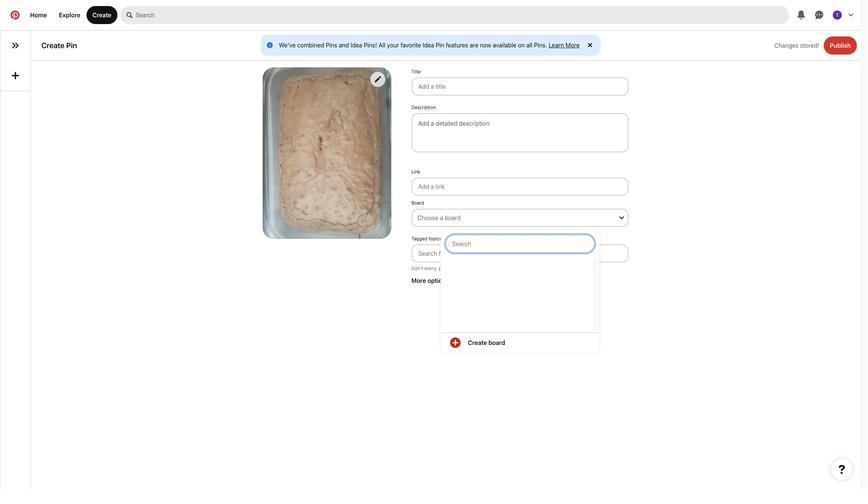 Task type: locate. For each thing, give the bounding box(es) containing it.
don't
[[412, 266, 423, 271]]

learn
[[549, 42, 564, 48]]

board
[[445, 215, 461, 221], [489, 339, 505, 346]]

description
[[412, 105, 436, 110]]

changes stored!
[[774, 42, 819, 49]]

see
[[467, 266, 475, 271]]

1 horizontal spatial create
[[92, 12, 111, 18]]

more down don't
[[412, 277, 426, 284]]

options
[[428, 277, 449, 284]]

we've combined pins and idea pins! all your favorite idea pin features are now available on all pins. learn more
[[279, 42, 580, 48]]

more options button
[[410, 277, 630, 284]]

create
[[92, 12, 111, 18], [41, 41, 65, 50], [468, 339, 487, 346]]

pins.
[[534, 42, 547, 48]]

create for create
[[92, 12, 111, 18]]

stored!
[[800, 42, 819, 49]]

create link
[[86, 6, 117, 24]]

pin left features
[[436, 42, 444, 48]]

1 vertical spatial your
[[476, 266, 486, 271]]

1 horizontal spatial board
[[489, 339, 505, 346]]

more options
[[412, 277, 449, 284]]

topics
[[429, 236, 442, 242]]

choose a board
[[418, 215, 461, 221]]

create inside button
[[468, 339, 487, 346]]

1 vertical spatial create
[[41, 41, 65, 50]]

1 horizontal spatial idea
[[423, 42, 434, 48]]

idea right and on the left top of the page
[[351, 42, 362, 48]]

Title text field
[[412, 78, 628, 96]]

board
[[412, 200, 424, 206]]

choose a board button
[[412, 209, 628, 227]]

explore link
[[53, 6, 86, 24]]

your right 'all'
[[387, 42, 399, 48]]

idea
[[351, 42, 362, 48], [423, 42, 434, 48]]

idea right favorite
[[423, 42, 434, 48]]

0 horizontal spatial create
[[41, 41, 65, 50]]

Search through your boards search field
[[445, 235, 594, 253]]

don't worry, people won't see your tags
[[412, 266, 496, 271]]

1 vertical spatial board
[[489, 339, 505, 346]]

Search text field
[[136, 6, 789, 24]]

0 horizontal spatial your
[[387, 42, 399, 48]]

0 vertical spatial board
[[445, 215, 461, 221]]

create for create pin
[[41, 41, 65, 50]]

tagged topics (0)
[[412, 236, 449, 242]]

Add a detailed description field
[[418, 120, 622, 127]]

favorite
[[401, 42, 421, 48]]

choose a board image
[[619, 216, 624, 220]]

pins
[[326, 42, 337, 48]]

info image
[[267, 42, 273, 48]]

pin
[[66, 41, 77, 50], [436, 42, 444, 48]]

0 horizontal spatial idea
[[351, 42, 362, 48]]

0 vertical spatial create
[[92, 12, 111, 18]]

publish button
[[824, 36, 857, 54]]

create for create board
[[468, 339, 487, 346]]

2 idea from the left
[[423, 42, 434, 48]]

tags
[[487, 266, 496, 271]]

title
[[412, 69, 421, 75]]

1 horizontal spatial more
[[566, 42, 580, 48]]

2 horizontal spatial create
[[468, 339, 487, 346]]

2 vertical spatial create
[[468, 339, 487, 346]]

choose
[[418, 215, 438, 221]]

Link url field
[[412, 178, 628, 196]]

more right learn on the top right of page
[[566, 42, 580, 48]]

pin down explore link
[[66, 41, 77, 50]]

people
[[439, 266, 453, 271]]

your right see
[[476, 266, 486, 271]]

your
[[387, 42, 399, 48], [476, 266, 486, 271]]

1 vertical spatial more
[[412, 277, 426, 284]]

more
[[566, 42, 580, 48], [412, 277, 426, 284]]

0 horizontal spatial board
[[445, 215, 461, 221]]

all
[[526, 42, 532, 48]]



Task type: vqa. For each thing, say whether or not it's contained in the screenshot.
"FAVORITE" at the top of the page
yes



Task type: describe. For each thing, give the bounding box(es) containing it.
available
[[493, 42, 516, 48]]

Tagged topics (0) text field
[[412, 245, 628, 263]]

1 horizontal spatial your
[[476, 266, 486, 271]]

board inside button
[[445, 215, 461, 221]]

are
[[470, 42, 478, 48]]

0 vertical spatial more
[[566, 42, 580, 48]]

worry,
[[424, 266, 437, 271]]

changes
[[774, 42, 799, 49]]

tagged
[[412, 236, 427, 242]]

features
[[446, 42, 468, 48]]

and
[[339, 42, 349, 48]]

publish
[[830, 42, 851, 49]]

a
[[440, 215, 443, 221]]

all
[[379, 42, 385, 48]]

combined
[[297, 42, 324, 48]]

pins!
[[364, 42, 377, 48]]

0 horizontal spatial pin
[[66, 41, 77, 50]]

create board button
[[441, 333, 599, 353]]

board inside button
[[489, 339, 505, 346]]

create pin
[[41, 41, 77, 50]]

search icon image
[[127, 12, 133, 18]]

now
[[480, 42, 491, 48]]

1 horizontal spatial pin
[[436, 42, 444, 48]]

on
[[518, 42, 525, 48]]

(0)
[[443, 236, 449, 242]]

link
[[412, 169, 420, 175]]

learn more link
[[549, 42, 580, 48]]

create board
[[468, 339, 505, 346]]

0 horizontal spatial more
[[412, 277, 426, 284]]

home link
[[24, 6, 53, 24]]

explore
[[59, 12, 80, 18]]

we've
[[279, 42, 296, 48]]

tyler black image
[[833, 11, 842, 20]]

won't
[[454, 266, 466, 271]]

0 vertical spatial your
[[387, 42, 399, 48]]

1 idea from the left
[[351, 42, 362, 48]]

home
[[30, 12, 47, 18]]



